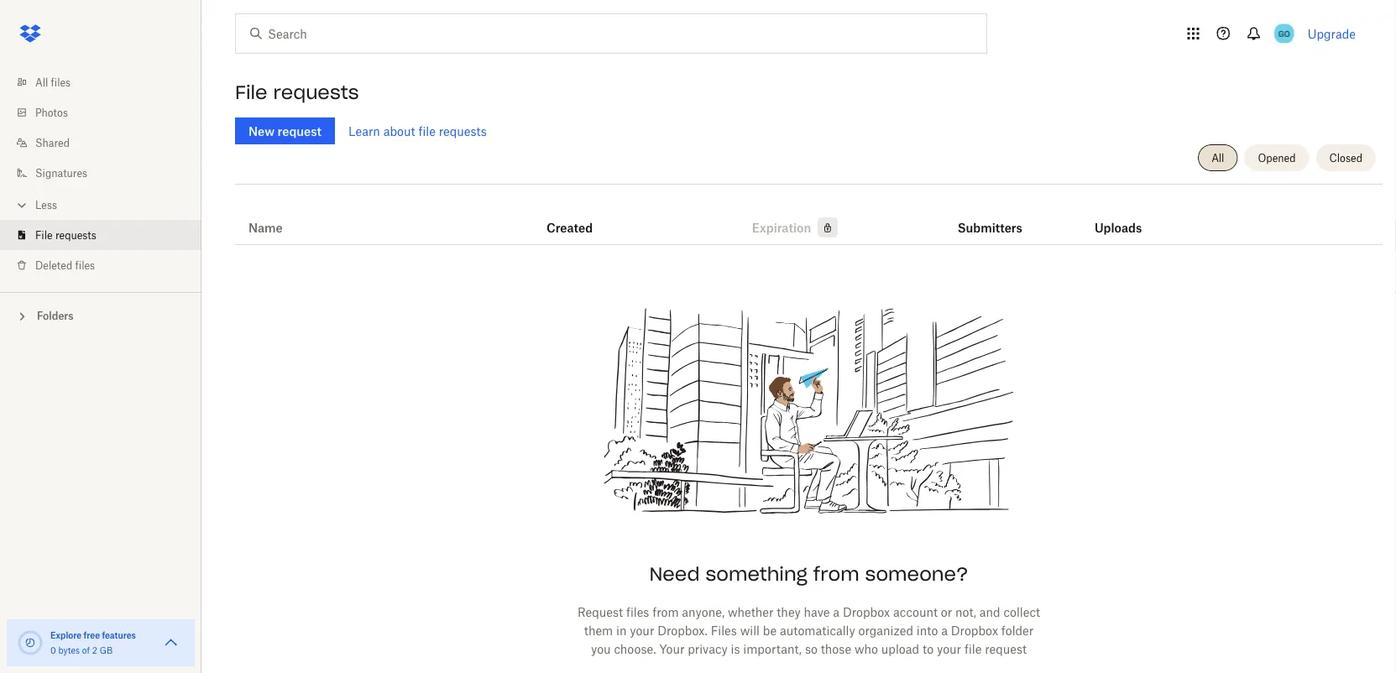 Task type: vqa. For each thing, say whether or not it's contained in the screenshot.
Saved in
no



Task type: describe. For each thing, give the bounding box(es) containing it.
them
[[584, 623, 613, 638]]

all for all files
[[35, 76, 48, 89]]

0 vertical spatial file
[[235, 81, 267, 104]]

upgrade
[[1308, 26, 1356, 41]]

created button
[[547, 217, 593, 238]]

0
[[50, 645, 56, 656]]

dropbox.
[[658, 623, 708, 638]]

file requests link
[[13, 220, 202, 250]]

opened button
[[1245, 144, 1310, 171]]

1 column header from the left
[[958, 197, 1025, 238]]

learn about file requests
[[348, 124, 487, 138]]

those
[[821, 642, 852, 656]]

1 vertical spatial your
[[937, 642, 961, 656]]

shared link
[[13, 128, 202, 158]]

created
[[547, 220, 593, 235]]

of
[[82, 645, 90, 656]]

photos
[[35, 106, 68, 119]]

folder
[[1002, 623, 1034, 638]]

request inside request files from anyone, whether they have a dropbox account or not, and collect them in your dropbox. files will be automatically organized into a dropbox folder you choose. your privacy is important, so those who upload to your file request cannot access your dropbox account.
[[985, 642, 1027, 656]]

free
[[84, 630, 100, 641]]

1 horizontal spatial requests
[[273, 81, 359, 104]]

to
[[923, 642, 934, 656]]

all for all
[[1212, 152, 1225, 164]]

files
[[711, 623, 737, 638]]

deleted
[[35, 259, 72, 272]]

2
[[92, 645, 97, 656]]

1 horizontal spatial a
[[941, 623, 948, 638]]

go
[[1279, 28, 1290, 39]]

2 vertical spatial dropbox
[[815, 660, 862, 673]]

new
[[249, 124, 275, 138]]

closed
[[1330, 152, 1363, 164]]

pro trial element
[[811, 217, 838, 238]]

choose.
[[614, 642, 656, 656]]

about
[[383, 124, 415, 138]]

quota usage element
[[17, 630, 44, 657]]

files for request
[[626, 605, 649, 619]]

requests inside list item
[[55, 229, 96, 241]]

deleted files link
[[13, 250, 202, 280]]

features
[[102, 630, 136, 641]]

all button
[[1198, 144, 1238, 171]]

anyone,
[[682, 605, 725, 619]]

opened
[[1258, 152, 1296, 164]]

account
[[893, 605, 938, 619]]

so
[[805, 642, 818, 656]]

request inside button
[[278, 124, 321, 138]]

new request button
[[235, 118, 335, 144]]

1 horizontal spatial file requests
[[235, 81, 359, 104]]

not,
[[956, 605, 977, 619]]

file requests inside list item
[[35, 229, 96, 241]]

bytes
[[58, 645, 80, 656]]

important,
[[743, 642, 802, 656]]

in
[[616, 623, 627, 638]]

files for deleted
[[75, 259, 95, 272]]

list containing all files
[[0, 57, 202, 292]]

0 horizontal spatial a
[[833, 605, 840, 619]]

from for someone?
[[814, 563, 859, 586]]

have
[[804, 605, 830, 619]]

whether
[[728, 605, 774, 619]]

signatures link
[[13, 158, 202, 188]]

file requests list item
[[0, 220, 202, 250]]

upload
[[882, 642, 920, 656]]

less
[[35, 199, 57, 211]]

into
[[917, 623, 938, 638]]

learn about file requests link
[[348, 124, 487, 138]]



Task type: locate. For each thing, give the bounding box(es) containing it.
requests up new request at top left
[[273, 81, 359, 104]]

from inside request files from anyone, whether they have a dropbox account or not, and collect them in your dropbox. files will be automatically organized into a dropbox folder you choose. your privacy is important, so those who upload to your file request cannot access your dropbox account.
[[653, 605, 679, 619]]

need something from someone?
[[649, 563, 969, 586]]

0 vertical spatial request
[[278, 124, 321, 138]]

account.
[[865, 660, 913, 673]]

someone?
[[865, 563, 969, 586]]

0 vertical spatial file
[[419, 124, 436, 138]]

closed button
[[1316, 144, 1376, 171]]

folders button
[[0, 303, 202, 328]]

all inside "all" button
[[1212, 152, 1225, 164]]

row containing name
[[235, 191, 1383, 245]]

1 vertical spatial file requests
[[35, 229, 96, 241]]

organized
[[859, 623, 914, 638]]

Search in folder "Dropbox" text field
[[268, 24, 952, 43]]

request right new
[[278, 124, 321, 138]]

photos link
[[13, 97, 202, 128]]

0 vertical spatial requests
[[273, 81, 359, 104]]

2 column header from the left
[[1095, 197, 1162, 238]]

request
[[578, 605, 623, 619]]

file down less
[[35, 229, 53, 241]]

file
[[235, 81, 267, 104], [35, 229, 53, 241]]

file inside request files from anyone, whether they have a dropbox account or not, and collect them in your dropbox. files will be automatically organized into a dropbox folder you choose. your privacy is important, so those who upload to your file request cannot access your dropbox account.
[[965, 642, 982, 656]]

1 horizontal spatial your
[[787, 660, 811, 673]]

1 vertical spatial request
[[985, 642, 1027, 656]]

will
[[740, 623, 760, 638]]

0 horizontal spatial file
[[419, 124, 436, 138]]

2 vertical spatial requests
[[55, 229, 96, 241]]

2 horizontal spatial requests
[[439, 124, 487, 138]]

request down folder
[[985, 642, 1027, 656]]

all files
[[35, 76, 71, 89]]

upgrade link
[[1308, 26, 1356, 41]]

your
[[659, 642, 685, 656]]

you
[[591, 642, 611, 656]]

files right deleted
[[75, 259, 95, 272]]

files for all
[[51, 76, 71, 89]]

0 vertical spatial a
[[833, 605, 840, 619]]

1 vertical spatial all
[[1212, 152, 1225, 164]]

file requests up new request at top left
[[235, 81, 359, 104]]

1 vertical spatial requests
[[439, 124, 487, 138]]

0 vertical spatial all
[[35, 76, 48, 89]]

dropbox up organized on the right bottom
[[843, 605, 890, 619]]

1 horizontal spatial file
[[235, 81, 267, 104]]

file up new
[[235, 81, 267, 104]]

0 horizontal spatial from
[[653, 605, 679, 619]]

0 vertical spatial files
[[51, 76, 71, 89]]

files up in
[[626, 605, 649, 619]]

file inside list item
[[35, 229, 53, 241]]

file right the about
[[419, 124, 436, 138]]

column header
[[958, 197, 1025, 238], [1095, 197, 1162, 238]]

2 vertical spatial files
[[626, 605, 649, 619]]

explore
[[50, 630, 82, 641]]

1 vertical spatial files
[[75, 259, 95, 272]]

requests up deleted files
[[55, 229, 96, 241]]

your down the so at the right of page
[[787, 660, 811, 673]]

file down 'not,'
[[965, 642, 982, 656]]

file requests
[[235, 81, 359, 104], [35, 229, 96, 241]]

all up photos
[[35, 76, 48, 89]]

a
[[833, 605, 840, 619], [941, 623, 948, 638]]

2 horizontal spatial files
[[626, 605, 649, 619]]

list
[[0, 57, 202, 292]]

signatures
[[35, 167, 87, 179]]

0 horizontal spatial all
[[35, 76, 48, 89]]

learn
[[348, 124, 380, 138]]

0 horizontal spatial request
[[278, 124, 321, 138]]

name
[[249, 220, 283, 235]]

0 vertical spatial file requests
[[235, 81, 359, 104]]

shared
[[35, 136, 70, 149]]

access
[[746, 660, 784, 673]]

folders
[[37, 310, 74, 322]]

your
[[630, 623, 654, 638], [937, 642, 961, 656], [787, 660, 811, 673]]

privacy
[[688, 642, 728, 656]]

0 horizontal spatial your
[[630, 623, 654, 638]]

collect
[[1004, 605, 1040, 619]]

0 horizontal spatial requests
[[55, 229, 96, 241]]

1 horizontal spatial from
[[814, 563, 859, 586]]

and
[[980, 605, 1001, 619]]

they
[[777, 605, 801, 619]]

file
[[419, 124, 436, 138], [965, 642, 982, 656]]

0 horizontal spatial file requests
[[35, 229, 96, 241]]

from for anyone,
[[653, 605, 679, 619]]

new request
[[249, 124, 321, 138]]

requests right the about
[[439, 124, 487, 138]]

files up photos
[[51, 76, 71, 89]]

0 vertical spatial your
[[630, 623, 654, 638]]

1 vertical spatial a
[[941, 623, 948, 638]]

0 horizontal spatial column header
[[958, 197, 1025, 238]]

dropbox down "those"
[[815, 660, 862, 673]]

0 vertical spatial dropbox
[[843, 605, 890, 619]]

dropbox image
[[13, 17, 47, 50]]

1 horizontal spatial column header
[[1095, 197, 1162, 238]]

be
[[763, 623, 777, 638]]

need
[[649, 563, 700, 586]]

is
[[731, 642, 740, 656]]

or
[[941, 605, 952, 619]]

less image
[[13, 197, 30, 214]]

from up have
[[814, 563, 859, 586]]

who
[[855, 642, 878, 656]]

2 vertical spatial your
[[787, 660, 811, 673]]

0 horizontal spatial file
[[35, 229, 53, 241]]

dropbox down 'not,'
[[951, 623, 998, 638]]

request
[[278, 124, 321, 138], [985, 642, 1027, 656]]

1 vertical spatial file
[[35, 229, 53, 241]]

gb
[[100, 645, 113, 656]]

explore free features 0 bytes of 2 gb
[[50, 630, 136, 656]]

from
[[814, 563, 859, 586], [653, 605, 679, 619]]

your up choose.
[[630, 623, 654, 638]]

go button
[[1271, 20, 1298, 47]]

dropbox
[[843, 605, 890, 619], [951, 623, 998, 638], [815, 660, 862, 673]]

something
[[706, 563, 808, 586]]

row
[[235, 191, 1383, 245]]

1 horizontal spatial file
[[965, 642, 982, 656]]

1 vertical spatial dropbox
[[951, 623, 998, 638]]

all inside all files link
[[35, 76, 48, 89]]

files
[[51, 76, 71, 89], [75, 259, 95, 272], [626, 605, 649, 619]]

automatically
[[780, 623, 855, 638]]

a right have
[[833, 605, 840, 619]]

1 vertical spatial file
[[965, 642, 982, 656]]

cannot
[[705, 660, 743, 673]]

file requests up deleted files
[[35, 229, 96, 241]]

0 horizontal spatial files
[[51, 76, 71, 89]]

1 vertical spatial from
[[653, 605, 679, 619]]

1 horizontal spatial request
[[985, 642, 1027, 656]]

all files link
[[13, 67, 202, 97]]

2 horizontal spatial your
[[937, 642, 961, 656]]

from up dropbox.
[[653, 605, 679, 619]]

1 horizontal spatial files
[[75, 259, 95, 272]]

a right into
[[941, 623, 948, 638]]

all
[[35, 76, 48, 89], [1212, 152, 1225, 164]]

requests
[[273, 81, 359, 104], [439, 124, 487, 138], [55, 229, 96, 241]]

0 vertical spatial from
[[814, 563, 859, 586]]

your right to at the right bottom of page
[[937, 642, 961, 656]]

deleted files
[[35, 259, 95, 272]]

all left opened
[[1212, 152, 1225, 164]]

files inside request files from anyone, whether they have a dropbox account or not, and collect them in your dropbox. files will be automatically organized into a dropbox folder you choose. your privacy is important, so those who upload to your file request cannot access your dropbox account.
[[626, 605, 649, 619]]

request files from anyone, whether they have a dropbox account or not, and collect them in your dropbox. files will be automatically organized into a dropbox folder you choose. your privacy is important, so those who upload to your file request cannot access your dropbox account.
[[578, 605, 1040, 673]]

1 horizontal spatial all
[[1212, 152, 1225, 164]]



